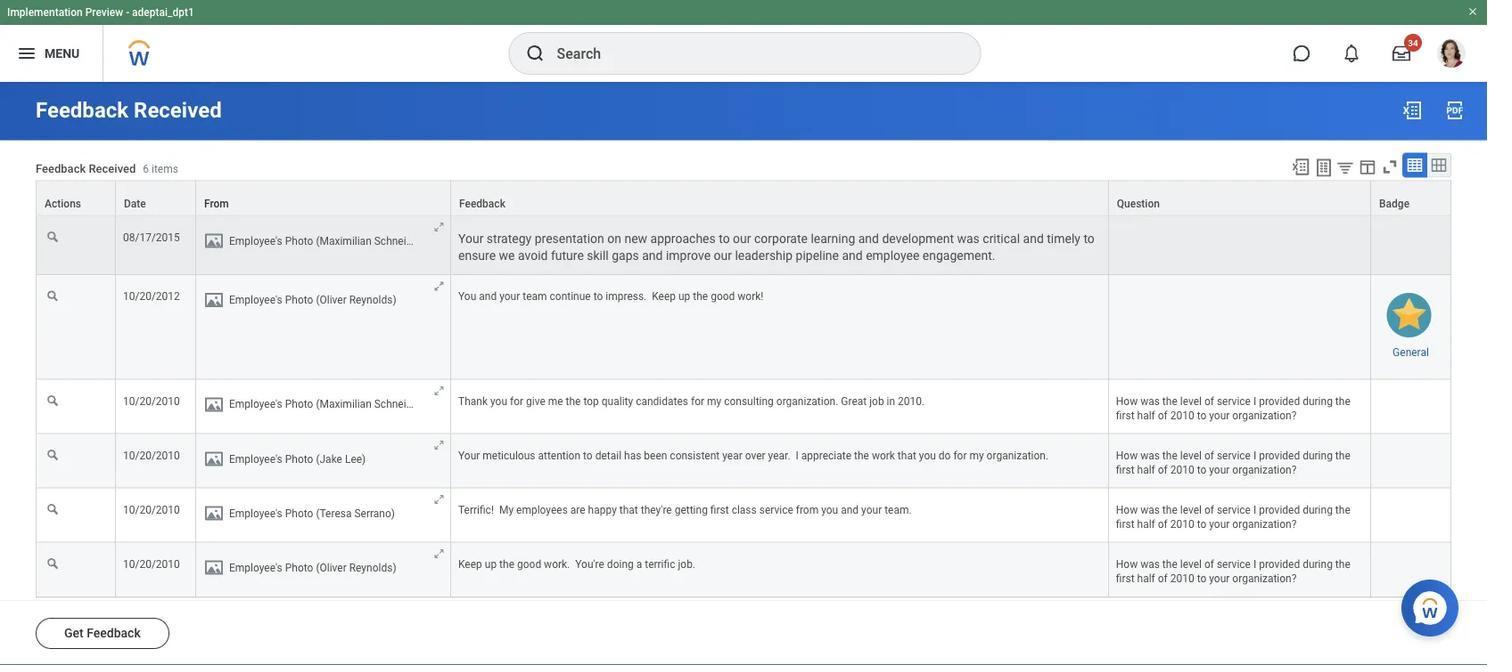 Task type: locate. For each thing, give the bounding box(es) containing it.
1 how was the level of service i provided during the first half of 2010 to your organization? from the top
[[1116, 395, 1353, 422]]

4 employee's from the top
[[229, 453, 282, 466]]

2 photo from the top
[[285, 294, 313, 307]]

badge button
[[1371, 181, 1451, 215]]

1 vertical spatial up
[[485, 559, 497, 571]]

your
[[458, 231, 484, 246], [458, 450, 480, 462]]

detail
[[595, 450, 621, 462]]

feedback up "actions" popup button
[[36, 162, 86, 175]]

3 organization? from the top
[[1232, 519, 1297, 531]]

service for team.
[[1217, 504, 1251, 517]]

3 how from the top
[[1116, 504, 1138, 517]]

cell for terrific!  my employees are happy that they're getting first class service from you and your team.
[[1371, 489, 1451, 544]]

0 horizontal spatial export to excel image
[[1291, 157, 1311, 177]]

received
[[134, 98, 222, 123], [89, 162, 136, 175]]

feedback
[[36, 98, 128, 123], [36, 162, 86, 175], [459, 198, 505, 210], [87, 627, 141, 641]]

2010 for that
[[1170, 464, 1194, 477]]

photo inside your strategy presentation on new approaches to our corporate learning and development was critical and timely to ensure we avoid future skill gaps and improve our leadership pipeline and employee engagement. row
[[285, 235, 313, 247]]

2 2010 from the top
[[1170, 464, 1194, 477]]

grow image up grow icon
[[432, 439, 446, 452]]

employee's photo (maximilian schneider) inside your strategy presentation on new approaches to our corporate learning and development was critical and timely to ensure we avoid future skill gaps and improve our leadership pipeline and employee engagement. row
[[229, 235, 425, 247]]

employee's photo (oliver reynolds) cell for you
[[196, 276, 451, 380]]

i
[[1253, 395, 1256, 408], [796, 450, 799, 462], [1253, 450, 1256, 462], [1253, 504, 1256, 517], [1253, 559, 1256, 571]]

cell for your meticulous attention to detail has been consistent year over year.  i appreciate the work that you do for my organization.
[[1371, 435, 1451, 489]]

(maximilian
[[316, 235, 372, 247], [316, 399, 372, 411]]

photo
[[285, 235, 313, 247], [285, 294, 313, 307], [285, 399, 313, 411], [285, 453, 313, 466], [285, 508, 313, 520], [285, 562, 313, 575]]

search image
[[525, 43, 546, 64]]

cell for keep up the good work.  you're doing a terrific job.
[[1371, 544, 1451, 598]]

1 how from the top
[[1116, 395, 1138, 408]]

employee's for your strategy presentation on new approaches to our corporate learning and development was critical and timely to ensure we avoid future skill gaps and improve our leadership pipeline and employee engagement.
[[229, 235, 282, 247]]

2 row from the top
[[36, 276, 1451, 380]]

1 schneider) from the top
[[374, 235, 425, 247]]

1 horizontal spatial up
[[678, 291, 690, 303]]

in
[[887, 395, 895, 408]]

strategy
[[487, 231, 532, 246]]

export to excel image
[[1401, 100, 1423, 121], [1291, 157, 1311, 177]]

2 employee's photo (maximilian schneider) cell from the top
[[196, 380, 451, 435]]

organization.
[[776, 395, 838, 408], [987, 450, 1049, 462]]

your
[[499, 291, 520, 303], [1209, 410, 1230, 422], [1209, 464, 1230, 477], [861, 504, 882, 517], [1209, 519, 1230, 531], [1209, 573, 1230, 586]]

general link
[[1393, 343, 1429, 359]]

0 vertical spatial organization.
[[776, 395, 838, 408]]

happy
[[588, 504, 617, 517]]

i for team.
[[1253, 504, 1256, 517]]

1 employee's photo (maximilian schneider) from the top
[[229, 235, 425, 247]]

terrific
[[645, 559, 675, 571]]

feedback inside get feedback button
[[87, 627, 141, 641]]

half
[[1137, 410, 1155, 422], [1137, 464, 1155, 477], [1137, 519, 1155, 531], [1137, 573, 1155, 586]]

was for team.
[[1140, 504, 1160, 517]]

first for that
[[1116, 464, 1135, 477]]

1 vertical spatial your
[[458, 450, 480, 462]]

2 how from the top
[[1116, 450, 1138, 462]]

the
[[693, 291, 708, 303], [566, 395, 581, 408], [1162, 395, 1178, 408], [1335, 395, 1350, 408], [854, 450, 869, 462], [1162, 450, 1178, 462], [1335, 450, 1350, 462], [1162, 504, 1178, 517], [1335, 504, 1350, 517], [499, 559, 514, 571], [1162, 559, 1178, 571], [1335, 559, 1350, 571]]

photo inside cell
[[285, 453, 313, 466]]

justify image
[[16, 43, 37, 64]]

0 vertical spatial good
[[711, 291, 735, 303]]

employees
[[516, 504, 568, 517]]

1 employee's photo (oliver reynolds) cell from the top
[[196, 276, 451, 380]]

(maximilian down from popup button
[[316, 235, 372, 247]]

grow image inside employee's photo (jake lee) cell
[[432, 439, 446, 452]]

3 how was the level of service i provided during the first half of 2010 to your organization? from the top
[[1116, 504, 1353, 531]]

half for that
[[1137, 464, 1155, 477]]

row up class
[[36, 435, 1451, 489]]

how was the level of service i provided during the first half of 2010 to your organization?
[[1116, 395, 1353, 422], [1116, 450, 1353, 477], [1116, 504, 1353, 531], [1116, 559, 1353, 586]]

1 your from the top
[[458, 231, 484, 246]]

row down your meticulous attention to detail has been consistent year over year.  i appreciate the work that you do for my organization.
[[36, 489, 1451, 544]]

2 employee's photo (oliver reynolds) cell from the top
[[196, 544, 451, 598]]

for right do
[[953, 450, 967, 462]]

service for in
[[1217, 395, 1251, 408]]

1 vertical spatial good
[[517, 559, 541, 571]]

6 image image from the top
[[203, 558, 225, 579]]

5 employee's from the top
[[229, 508, 282, 520]]

our right improve
[[714, 248, 732, 263]]

0 vertical spatial your
[[458, 231, 484, 246]]

2 reynolds) from the top
[[349, 562, 396, 575]]

(oliver
[[316, 294, 347, 307], [316, 562, 347, 575]]

image image inside your strategy presentation on new approaches to our corporate learning and development was critical and timely to ensure we avoid future skill gaps and improve our leadership pipeline and employee engagement. row
[[203, 231, 225, 252]]

image image for your meticulous attention to detail has been consistent year over year.  i appreciate the work that you do for my organization.
[[203, 449, 225, 470]]

1 vertical spatial employee's photo (maximilian schneider)
[[229, 399, 425, 411]]

1 vertical spatial export to excel image
[[1291, 157, 1311, 177]]

work.
[[544, 559, 570, 571]]

cell
[[1109, 216, 1371, 276], [1371, 216, 1451, 276], [1109, 276, 1371, 380], [1371, 380, 1451, 435], [1371, 435, 1451, 489], [1371, 489, 1451, 544], [1371, 544, 1451, 598]]

you right the thank
[[490, 395, 507, 408]]

1 vertical spatial that
[[619, 504, 638, 517]]

they're
[[641, 504, 672, 517]]

feedback for feedback received
[[36, 98, 128, 123]]

over
[[745, 450, 765, 462]]

and left the timely
[[1023, 231, 1044, 246]]

1 during from the top
[[1303, 395, 1333, 408]]

row up your meticulous attention to detail has been consistent year over year.  i appreciate the work that you do for my organization.
[[36, 380, 1451, 435]]

general
[[1393, 347, 1429, 359]]

4 10/20/2010 from the top
[[123, 559, 180, 571]]

2 provided from the top
[[1259, 450, 1300, 462]]

2 10/20/2010 from the top
[[123, 450, 180, 462]]

1 vertical spatial reynolds)
[[349, 562, 396, 575]]

inbox large image
[[1393, 45, 1410, 62]]

image image inside employee's photo (teresa serrano) cell
[[203, 503, 225, 525]]

1 vertical spatial you
[[919, 450, 936, 462]]

our
[[733, 231, 751, 246], [714, 248, 732, 263]]

2 grow image from the top
[[432, 280, 446, 293]]

provided for in
[[1259, 395, 1300, 408]]

2 half from the top
[[1137, 464, 1155, 477]]

schneider) inside row
[[374, 399, 425, 411]]

employee
[[866, 248, 920, 263]]

1 vertical spatial employee's photo (oliver reynolds)
[[229, 562, 396, 575]]

you right from
[[821, 504, 838, 517]]

2 employee's photo (maximilian schneider) from the top
[[229, 399, 425, 411]]

you
[[490, 395, 507, 408], [919, 450, 936, 462], [821, 504, 838, 517]]

2 employee's photo (oliver reynolds) from the top
[[229, 562, 396, 575]]

1 vertical spatial employee's photo (maximilian schneider) cell
[[196, 380, 451, 435]]

4 image image from the top
[[203, 449, 225, 470]]

up down improve
[[678, 291, 690, 303]]

view printable version (pdf) image
[[1444, 100, 1466, 121]]

(jake
[[316, 453, 342, 466]]

during for in
[[1303, 395, 1333, 408]]

0 vertical spatial employee's photo (maximilian schneider) cell
[[196, 216, 451, 276]]

on
[[607, 231, 621, 246]]

received left "6"
[[89, 162, 136, 175]]

row up consulting
[[36, 276, 1451, 380]]

your strategy presentation on new approaches to our corporate learning and development was critical and timely to ensure we avoid future skill gaps and improve our leadership pipeline and employee engagement.
[[458, 231, 1098, 263]]

close environment banner image
[[1467, 6, 1478, 17]]

1 (maximilian from the top
[[316, 235, 372, 247]]

employee's photo (maximilian schneider) cell down from popup button
[[196, 216, 451, 276]]

2 employee's from the top
[[229, 294, 282, 307]]

4 how from the top
[[1116, 559, 1138, 571]]

0 vertical spatial (maximilian
[[316, 235, 372, 247]]

from button
[[196, 181, 450, 215]]

3 employee's from the top
[[229, 399, 282, 411]]

1 employee's photo (oliver reynolds) from the top
[[229, 294, 396, 307]]

team.
[[885, 504, 912, 517]]

3 level from the top
[[1180, 504, 1202, 517]]

1 reynolds) from the top
[[349, 294, 396, 307]]

export to excel image left export to worksheets icon
[[1291, 157, 1311, 177]]

2 horizontal spatial you
[[919, 450, 936, 462]]

get
[[64, 627, 84, 641]]

actions column header
[[36, 181, 116, 217]]

Search Workday  search field
[[557, 34, 944, 73]]

4 row from the top
[[36, 435, 1451, 489]]

timely
[[1047, 231, 1080, 246]]

0 vertical spatial employee's photo (maximilian schneider)
[[229, 235, 425, 247]]

3 row from the top
[[36, 380, 1451, 435]]

to
[[719, 231, 730, 246], [1084, 231, 1095, 246], [593, 291, 603, 303], [1197, 410, 1207, 422], [583, 450, 593, 462], [1197, 464, 1207, 477], [1197, 519, 1207, 531], [1197, 573, 1207, 586]]

provided
[[1259, 395, 1300, 408], [1259, 450, 1300, 462], [1259, 504, 1300, 517], [1259, 559, 1300, 571]]

1 vertical spatial my
[[969, 450, 984, 462]]

grow image for you and your team continue to impress.  keep up the good work!
[[432, 280, 446, 293]]

how for team.
[[1116, 504, 1138, 517]]

1 photo from the top
[[285, 235, 313, 247]]

employee's for you and your team continue to impress.  keep up the good work!
[[229, 294, 282, 307]]

0 horizontal spatial up
[[485, 559, 497, 571]]

how was the level of service i provided during the first half of 2010 to your organization? for in
[[1116, 395, 1353, 422]]

2 level from the top
[[1180, 450, 1202, 462]]

that right work
[[898, 450, 916, 462]]

0 vertical spatial employee's photo (oliver reynolds)
[[229, 294, 396, 307]]

of
[[1204, 395, 1214, 408], [1158, 410, 1168, 422], [1204, 450, 1214, 462], [1158, 464, 1168, 477], [1204, 504, 1214, 517], [1158, 519, 1168, 531], [1204, 559, 1214, 571], [1158, 573, 1168, 586]]

attention
[[538, 450, 580, 462]]

4 grow image from the top
[[432, 439, 446, 452]]

keep down terrific!
[[458, 559, 482, 571]]

new
[[624, 231, 647, 246]]

1 organization? from the top
[[1232, 410, 1297, 422]]

(maximilian inside your strategy presentation on new approaches to our corporate learning and development was critical and timely to ensure we avoid future skill gaps and improve our leadership pipeline and employee engagement. row
[[316, 235, 372, 247]]

good left work.
[[517, 559, 541, 571]]

2 your from the top
[[458, 450, 480, 462]]

feedback right get
[[87, 627, 141, 641]]

export to excel image left view printable version (pdf) image
[[1401, 100, 1423, 121]]

feedback for feedback
[[459, 198, 505, 210]]

2 during from the top
[[1303, 450, 1333, 462]]

image image
[[203, 231, 225, 252], [203, 290, 225, 311], [203, 394, 225, 416], [203, 449, 225, 470], [203, 503, 225, 525], [203, 558, 225, 579]]

reynolds) for keep up the good work.  you're doing a terrific job.
[[349, 562, 396, 575]]

organization? for that
[[1232, 464, 1297, 477]]

how for that
[[1116, 450, 1138, 462]]

(maximilian inside row
[[316, 399, 372, 411]]

feedback up strategy
[[459, 198, 505, 210]]

consulting
[[724, 395, 774, 408]]

grow image for your strategy presentation on new approaches to our corporate learning and development was critical and timely to ensure we avoid future skill gaps and improve our leadership pipeline and employee engagement.
[[432, 221, 446, 234]]

0 vertical spatial employee's photo (oliver reynolds) cell
[[196, 276, 451, 380]]

(maximilian up lee)
[[316, 399, 372, 411]]

1 vertical spatial received
[[89, 162, 136, 175]]

grow image left strategy
[[432, 221, 446, 234]]

first for team.
[[1116, 519, 1135, 531]]

good left 'work!'
[[711, 291, 735, 303]]

employee's for terrific!  my employees are happy that they're getting first class service from you and your team.
[[229, 508, 282, 520]]

2 horizontal spatial for
[[953, 450, 967, 462]]

row down class
[[36, 544, 1451, 598]]

i for that
[[1253, 450, 1256, 462]]

date button
[[116, 181, 195, 215]]

up down terrific!
[[485, 559, 497, 571]]

employee's for your meticulous attention to detail has been consistent year over year.  i appreciate the work that you do for my organization.
[[229, 453, 282, 466]]

grow image left you at the top left of the page
[[432, 280, 446, 293]]

organization. left great on the right bottom
[[776, 395, 838, 408]]

1 vertical spatial organization.
[[987, 450, 1049, 462]]

10/20/2012
[[123, 291, 180, 303]]

3 half from the top
[[1137, 519, 1155, 531]]

keep right impress.
[[652, 291, 676, 303]]

08/17/2015
[[123, 231, 180, 244]]

employee's photo (maximilian schneider) cell up (jake
[[196, 380, 451, 435]]

your for thank you for give me the top quality candidates for my consulting organization. great job in 2010.
[[1209, 410, 1230, 422]]

feedback down menu
[[36, 98, 128, 123]]

1 employee's photo (maximilian schneider) cell from the top
[[196, 216, 451, 276]]

4 photo from the top
[[285, 453, 313, 466]]

my left consulting
[[707, 395, 721, 408]]

1 horizontal spatial our
[[733, 231, 751, 246]]

1 horizontal spatial organization.
[[987, 450, 1049, 462]]

1 provided from the top
[[1259, 395, 1300, 408]]

row
[[36, 181, 1451, 217], [36, 276, 1451, 380], [36, 380, 1451, 435], [36, 435, 1451, 489], [36, 489, 1451, 544], [36, 544, 1451, 598]]

employee's photo (maximilian schneider) down from popup button
[[229, 235, 425, 247]]

0 horizontal spatial my
[[707, 395, 721, 408]]

1 vertical spatial schneider)
[[374, 399, 425, 411]]

row containing 10/20/2012
[[36, 276, 1451, 380]]

organization. right do
[[987, 450, 1049, 462]]

0 horizontal spatial good
[[517, 559, 541, 571]]

3 during from the top
[[1303, 504, 1333, 517]]

employee's photo (oliver reynolds) cell
[[196, 276, 451, 380], [196, 544, 451, 598]]

3 photo from the top
[[285, 399, 313, 411]]

0 vertical spatial received
[[134, 98, 222, 123]]

2 schneider) from the top
[[374, 399, 425, 411]]

reynolds)
[[349, 294, 396, 307], [349, 562, 396, 575]]

0 vertical spatial keep
[[652, 291, 676, 303]]

schneider) inside your strategy presentation on new approaches to our corporate learning and development was critical and timely to ensure we avoid future skill gaps and improve our leadership pipeline and employee engagement. row
[[374, 235, 425, 247]]

1 2010 from the top
[[1170, 410, 1194, 422]]

3 2010 from the top
[[1170, 519, 1194, 531]]

and down learning
[[842, 248, 863, 263]]

0 horizontal spatial our
[[714, 248, 732, 263]]

4 during from the top
[[1303, 559, 1333, 571]]

image image for your strategy presentation on new approaches to our corporate learning and development was critical and timely to ensure we avoid future skill gaps and improve our leadership pipeline and employee engagement.
[[203, 231, 225, 252]]

for left give
[[510, 395, 523, 408]]

you left do
[[919, 450, 936, 462]]

how for in
[[1116, 395, 1138, 408]]

employee's inside cell
[[229, 453, 282, 466]]

1 half from the top
[[1137, 410, 1155, 422]]

grow image left the thank
[[432, 384, 446, 398]]

avoid
[[518, 248, 548, 263]]

feedback for feedback received 6 items
[[36, 162, 86, 175]]

1 horizontal spatial that
[[898, 450, 916, 462]]

1 employee's from the top
[[229, 235, 282, 247]]

schneider) left the thank
[[374, 399, 425, 411]]

row up corporate
[[36, 181, 1451, 217]]

0 vertical spatial export to excel image
[[1401, 100, 1423, 121]]

0 vertical spatial our
[[733, 231, 751, 246]]

my right do
[[969, 450, 984, 462]]

organization? for in
[[1232, 410, 1297, 422]]

items
[[152, 163, 178, 175]]

1 vertical spatial (maximilian
[[316, 399, 372, 411]]

leadership
[[735, 248, 793, 263]]

organization?
[[1232, 410, 1297, 422], [1232, 464, 1297, 477], [1232, 519, 1297, 531], [1232, 573, 1297, 586]]

our up leadership
[[733, 231, 751, 246]]

2 (oliver from the top
[[316, 562, 347, 575]]

image image inside employee's photo (jake lee) cell
[[203, 449, 225, 470]]

2 how was the level of service i provided during the first half of 2010 to your organization? from the top
[[1116, 450, 1353, 477]]

critical
[[983, 231, 1020, 246]]

for
[[510, 395, 523, 408], [691, 395, 704, 408], [953, 450, 967, 462]]

1 10/20/2010 from the top
[[123, 395, 180, 408]]

0 horizontal spatial keep
[[458, 559, 482, 571]]

1 horizontal spatial good
[[711, 291, 735, 303]]

schneider) for thank
[[374, 399, 425, 411]]

thank you for give me the top quality candidates for my consulting organization. great job in 2010.
[[458, 395, 925, 408]]

4 how was the level of service i provided during the first half of 2010 to your organization? from the top
[[1116, 559, 1353, 586]]

6 employee's from the top
[[229, 562, 282, 575]]

employee's photo (maximilian schneider) up (jake
[[229, 399, 425, 411]]

3 image image from the top
[[203, 394, 225, 416]]

1 vertical spatial keep
[[458, 559, 482, 571]]

level for that
[[1180, 450, 1202, 462]]

1 image image from the top
[[203, 231, 225, 252]]

your inside your strategy presentation on new approaches to our corporate learning and development was critical and timely to ensure we avoid future skill gaps and improve our leadership pipeline and employee engagement.
[[458, 231, 484, 246]]

improve
[[666, 248, 711, 263]]

5 row from the top
[[36, 489, 1451, 544]]

feedback received main content
[[0, 82, 1487, 666]]

1 grow image from the top
[[432, 221, 446, 234]]

your left meticulous
[[458, 450, 480, 462]]

0 vertical spatial schneider)
[[374, 235, 425, 247]]

how was the level of service i provided during the first half of 2010 to your organization? for that
[[1116, 450, 1353, 477]]

grow image down grow icon
[[432, 548, 446, 561]]

during
[[1303, 395, 1333, 408], [1303, 450, 1333, 462], [1303, 504, 1333, 517], [1303, 559, 1333, 571]]

good
[[711, 291, 735, 303], [517, 559, 541, 571]]

10/20/2010 for employee's photo (jake lee)
[[123, 450, 180, 462]]

grow image
[[432, 494, 446, 507]]

1 row from the top
[[36, 181, 1451, 217]]

date column header
[[116, 181, 196, 217]]

2 organization? from the top
[[1232, 464, 1297, 477]]

2 (maximilian from the top
[[316, 399, 372, 411]]

5 image image from the top
[[203, 503, 225, 525]]

5 grow image from the top
[[432, 548, 446, 561]]

3 grow image from the top
[[432, 384, 446, 398]]

level for in
[[1180, 395, 1202, 408]]

4 provided from the top
[[1259, 559, 1300, 571]]

grow image for keep up the good work.  you're doing a terrific job.
[[432, 548, 446, 561]]

employee's photo (maximilian schneider) cell for thank
[[196, 380, 451, 435]]

0 horizontal spatial you
[[490, 395, 507, 408]]

for right candidates
[[691, 395, 704, 408]]

give
[[526, 395, 545, 408]]

1 horizontal spatial export to excel image
[[1401, 100, 1423, 121]]

3 provided from the top
[[1259, 504, 1300, 517]]

photo for thank you for give me the top quality candidates for my consulting organization. great job in 2010.
[[285, 399, 313, 411]]

1 (oliver from the top
[[316, 294, 347, 307]]

table image
[[1406, 156, 1424, 174]]

and down new
[[642, 248, 663, 263]]

menu banner
[[0, 0, 1487, 82]]

1 vertical spatial (oliver
[[316, 562, 347, 575]]

half for in
[[1137, 410, 1155, 422]]

image image for terrific!  my employees are happy that they're getting first class service from you and your team.
[[203, 503, 225, 525]]

4 2010 from the top
[[1170, 573, 1194, 586]]

engagement.
[[923, 248, 995, 263]]

1 vertical spatial employee's photo (oliver reynolds) cell
[[196, 544, 451, 598]]

your strategy presentation on new approaches to our corporate learning and development was critical and timely to ensure we avoid future skill gaps and improve our leadership pipeline and employee engagement. row
[[36, 216, 1451, 276]]

grow image
[[432, 221, 446, 234], [432, 280, 446, 293], [432, 384, 446, 398], [432, 439, 446, 452], [432, 548, 446, 561]]

consistent
[[670, 450, 720, 462]]

0 vertical spatial (oliver
[[316, 294, 347, 307]]

0 vertical spatial you
[[490, 395, 507, 408]]

keep
[[652, 291, 676, 303], [458, 559, 482, 571]]

received for feedback received 6 items
[[89, 162, 136, 175]]

1 horizontal spatial keep
[[652, 291, 676, 303]]

feedback inside 'feedback' popup button
[[459, 198, 505, 210]]

schneider) for your
[[374, 235, 425, 247]]

toolbar
[[1283, 153, 1451, 181]]

0 vertical spatial my
[[707, 395, 721, 408]]

grow image inside your strategy presentation on new approaches to our corporate learning and development was critical and timely to ensure we avoid future skill gaps and improve our leadership pipeline and employee engagement. row
[[432, 221, 446, 234]]

that right happy
[[619, 504, 638, 517]]

employee's inside your strategy presentation on new approaches to our corporate learning and development was critical and timely to ensure we avoid future skill gaps and improve our leadership pipeline and employee engagement. row
[[229, 235, 282, 247]]

provided for that
[[1259, 450, 1300, 462]]

received up "items"
[[134, 98, 222, 123]]

your up ensure
[[458, 231, 484, 246]]

1 horizontal spatial you
[[821, 504, 838, 517]]

2010
[[1170, 410, 1194, 422], [1170, 464, 1194, 477], [1170, 519, 1194, 531], [1170, 573, 1194, 586]]

5 photo from the top
[[285, 508, 313, 520]]

schneider) down from popup button
[[374, 235, 425, 247]]

2 image image from the top
[[203, 290, 225, 311]]

0 vertical spatial reynolds)
[[349, 294, 396, 307]]

1 level from the top
[[1180, 395, 1202, 408]]

3 10/20/2010 from the top
[[123, 504, 180, 517]]

my
[[499, 504, 514, 517]]

2 vertical spatial you
[[821, 504, 838, 517]]

me
[[548, 395, 563, 408]]

keep up the good work.  you're doing a terrific job.
[[458, 559, 695, 571]]

1 horizontal spatial my
[[969, 450, 984, 462]]

profile logan mcneil image
[[1437, 39, 1466, 71]]

10/20/2010
[[123, 395, 180, 408], [123, 450, 180, 462], [123, 504, 180, 517], [123, 559, 180, 571]]

6 photo from the top
[[285, 562, 313, 575]]

(maximilian for your
[[316, 235, 372, 247]]

employee's photo (maximilian schneider) cell
[[196, 216, 451, 276], [196, 380, 451, 435]]



Task type: describe. For each thing, give the bounding box(es) containing it.
lee)
[[345, 453, 366, 466]]

cell for your strategy presentation on new approaches to our corporate learning and development was critical and timely to ensure we avoid future skill gaps and improve our leadership pipeline and employee engagement.
[[1371, 216, 1451, 276]]

from
[[796, 504, 819, 517]]

34 button
[[1382, 34, 1422, 73]]

terrific!  my employees are happy that they're getting first class service from you and your team.
[[458, 504, 912, 517]]

4 half from the top
[[1137, 573, 1155, 586]]

great
[[841, 395, 867, 408]]

4 organization? from the top
[[1232, 573, 1297, 586]]

4 level from the top
[[1180, 559, 1202, 571]]

(oliver for keep up the good work.  you're doing a terrific job.
[[316, 562, 347, 575]]

terrific!
[[458, 504, 494, 517]]

i for in
[[1253, 395, 1256, 408]]

question
[[1117, 198, 1160, 210]]

actions button
[[37, 181, 115, 215]]

6
[[143, 163, 149, 175]]

candidates
[[636, 395, 688, 408]]

2010 for team.
[[1170, 519, 1194, 531]]

photo for your strategy presentation on new approaches to our corporate learning and development was critical and timely to ensure we avoid future skill gaps and improve our leadership pipeline and employee engagement.
[[285, 235, 313, 247]]

top
[[583, 395, 599, 408]]

1 horizontal spatial for
[[691, 395, 704, 408]]

received for feedback received
[[134, 98, 222, 123]]

2010.
[[898, 395, 925, 408]]

-
[[126, 6, 129, 19]]

corporate
[[754, 231, 808, 246]]

fullscreen image
[[1380, 157, 1400, 177]]

employee's photo (jake lee)
[[229, 453, 366, 466]]

was for that
[[1140, 450, 1160, 462]]

a
[[636, 559, 642, 571]]

export to worksheets image
[[1313, 157, 1335, 179]]

badge image
[[1387, 293, 1431, 338]]

photo for keep up the good work.  you're doing a terrific job.
[[285, 562, 313, 575]]

export to excel image for view printable version (pdf) image
[[1401, 100, 1423, 121]]

year.
[[768, 450, 790, 462]]

class
[[732, 504, 757, 517]]

development
[[882, 231, 954, 246]]

team
[[523, 291, 547, 303]]

badge
[[1379, 198, 1410, 210]]

learning
[[811, 231, 855, 246]]

your meticulous attention to detail has been consistent year over year.  i appreciate the work that you do for my organization.
[[458, 450, 1049, 462]]

you
[[458, 291, 476, 303]]

job.
[[678, 559, 695, 571]]

toolbar inside feedback received main content
[[1283, 153, 1451, 181]]

1 vertical spatial our
[[714, 248, 732, 263]]

0 vertical spatial that
[[898, 450, 916, 462]]

was inside your strategy presentation on new approaches to our corporate learning and development was critical and timely to ensure we avoid future skill gaps and improve our leadership pipeline and employee engagement.
[[957, 231, 980, 246]]

approaches
[[650, 231, 716, 246]]

employee's photo (oliver reynolds) for 10/20/2012
[[229, 294, 396, 307]]

gaps
[[612, 248, 639, 263]]

pipeline
[[796, 248, 839, 263]]

are
[[570, 504, 585, 517]]

future
[[551, 248, 584, 263]]

menu button
[[0, 25, 103, 82]]

feedback button
[[451, 181, 1108, 215]]

select to filter grid data image
[[1336, 158, 1355, 177]]

employee's photo (maximilian schneider) for thank
[[229, 399, 425, 411]]

provided for team.
[[1259, 504, 1300, 517]]

serrano)
[[354, 508, 395, 520]]

image image for keep up the good work.  you're doing a terrific job.
[[203, 558, 225, 579]]

feedback received 6 items
[[36, 162, 178, 175]]

grow image for your meticulous attention to detail has been consistent year over year.  i appreciate the work that you do for my organization.
[[432, 439, 446, 452]]

image image for you and your team continue to impress.  keep up the good work!
[[203, 290, 225, 311]]

work!
[[738, 291, 764, 303]]

reynolds) for you and your team continue to impress.  keep up the good work!
[[349, 294, 396, 307]]

do
[[939, 450, 951, 462]]

and up employee
[[858, 231, 879, 246]]

year
[[722, 450, 742, 462]]

click to view/edit grid preferences image
[[1358, 157, 1377, 177]]

(oliver for you and your team continue to impress.  keep up the good work!
[[316, 294, 347, 307]]

(teresa
[[316, 508, 352, 520]]

employee's photo (maximilian schneider) for your
[[229, 235, 425, 247]]

we
[[499, 248, 515, 263]]

service for that
[[1217, 450, 1251, 462]]

10/20/2010 for employee's photo (teresa serrano)
[[123, 504, 180, 517]]

adeptai_dpt1
[[132, 6, 194, 19]]

has
[[624, 450, 641, 462]]

employee's photo (jake lee) cell
[[196, 435, 451, 489]]

during for that
[[1303, 450, 1333, 462]]

expand table image
[[1430, 156, 1448, 174]]

notifications large image
[[1343, 45, 1360, 62]]

menu
[[45, 46, 80, 61]]

was for in
[[1140, 395, 1160, 408]]

6 row from the top
[[36, 544, 1451, 598]]

get feedback button
[[36, 619, 169, 650]]

2010 for in
[[1170, 410, 1194, 422]]

employee's photo (teresa serrano)
[[229, 508, 395, 520]]

your for terrific!  my employees are happy that they're getting first class service from you and your team.
[[1209, 519, 1230, 531]]

preview
[[85, 6, 123, 19]]

actions
[[45, 198, 81, 210]]

first for in
[[1116, 410, 1135, 422]]

grow image for thank you for give me the top quality candidates for my consulting organization. great job in 2010.
[[432, 384, 446, 398]]

and right you at the top left of the page
[[479, 291, 497, 303]]

your for your strategy presentation on new approaches to our corporate learning and development was critical and timely to ensure we avoid future skill gaps and improve our leadership pipeline and employee engagement.
[[458, 231, 484, 246]]

(maximilian for thank
[[316, 399, 372, 411]]

implementation preview -   adeptai_dpt1
[[7, 6, 194, 19]]

employee's for thank you for give me the top quality candidates for my consulting organization. great job in 2010.
[[229, 399, 282, 411]]

your for keep up the good work.  you're doing a terrific job.
[[1209, 573, 1230, 586]]

employee's photo (teresa serrano) cell
[[196, 489, 451, 544]]

row containing actions
[[36, 181, 1451, 217]]

during for team.
[[1303, 504, 1333, 517]]

get feedback
[[64, 627, 141, 641]]

job
[[869, 395, 884, 408]]

appreciate
[[801, 450, 851, 462]]

presentation
[[535, 231, 604, 246]]

employee's for keep up the good work.  you're doing a terrific job.
[[229, 562, 282, 575]]

continue
[[550, 291, 591, 303]]

level for team.
[[1180, 504, 1202, 517]]

getting
[[675, 504, 708, 517]]

your for your meticulous attention to detail has been consistent year over year.  i appreciate the work that you do for my organization.
[[1209, 464, 1230, 477]]

cell for thank you for give me the top quality candidates for my consulting organization. great job in 2010.
[[1371, 380, 1451, 435]]

ensure
[[458, 248, 496, 263]]

image image for thank you for give me the top quality candidates for my consulting organization. great job in 2010.
[[203, 394, 225, 416]]

how was the level of service i provided during the first half of 2010 to your organization? for team.
[[1116, 504, 1353, 531]]

employee's photo (oliver reynolds) for 10/20/2010
[[229, 562, 396, 575]]

feedback received
[[36, 98, 222, 123]]

impress.
[[606, 291, 647, 303]]

34
[[1408, 37, 1418, 48]]

been
[[644, 450, 667, 462]]

photo for your meticulous attention to detail has been consistent year over year.  i appreciate the work that you do for my organization.
[[285, 453, 313, 466]]

employee's photo (oliver reynolds) cell for keep
[[196, 544, 451, 598]]

thank
[[458, 395, 488, 408]]

meticulous
[[483, 450, 535, 462]]

and right from
[[841, 504, 859, 517]]

organization? for team.
[[1232, 519, 1297, 531]]

half for team.
[[1137, 519, 1155, 531]]

your for your meticulous attention to detail has been consistent year over year.  i appreciate the work that you do for my organization.
[[458, 450, 480, 462]]

0 horizontal spatial for
[[510, 395, 523, 408]]

skill
[[587, 248, 609, 263]]

photo for you and your team continue to impress.  keep up the good work!
[[285, 294, 313, 307]]

doing
[[607, 559, 634, 571]]

from
[[204, 198, 229, 210]]

10/20/2010 for employee's photo (maximilian schneider)
[[123, 395, 180, 408]]

export to excel image for export to worksheets icon
[[1291, 157, 1311, 177]]

10/20/2010 for employee's photo (oliver reynolds)
[[123, 559, 180, 571]]

employee's photo (maximilian schneider) cell for your
[[196, 216, 451, 276]]

0 horizontal spatial that
[[619, 504, 638, 517]]

quality
[[602, 395, 633, 408]]

date
[[124, 198, 146, 210]]

0 horizontal spatial organization.
[[776, 395, 838, 408]]

work
[[872, 450, 895, 462]]

photo for terrific!  my employees are happy that they're getting first class service from you and your team.
[[285, 508, 313, 520]]

question button
[[1109, 181, 1370, 215]]

you and your team continue to impress.  keep up the good work!
[[458, 291, 764, 303]]

implementation
[[7, 6, 83, 19]]

0 vertical spatial up
[[678, 291, 690, 303]]



Task type: vqa. For each thing, say whether or not it's contained in the screenshot.
Property
no



